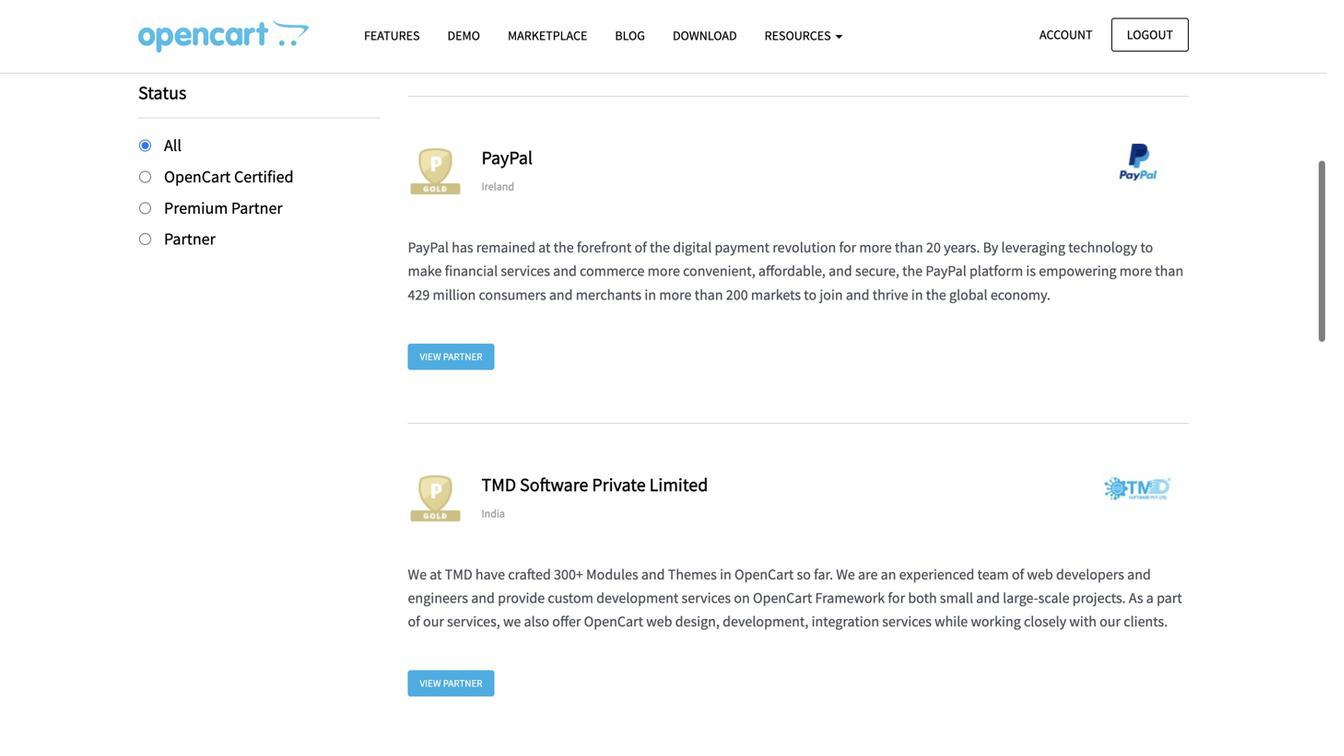Task type: locate. For each thing, give the bounding box(es) containing it.
partner right "features" at the top left of page
[[443, 23, 483, 36]]

0 vertical spatial opencart certified image
[[408, 144, 463, 199]]

the
[[554, 238, 574, 257], [650, 238, 670, 257], [902, 262, 923, 280], [926, 285, 946, 304]]

account link
[[1024, 18, 1108, 52]]

in right merchants
[[645, 285, 656, 304]]

while
[[935, 612, 968, 631]]

and left merchants
[[549, 285, 573, 304]]

0 vertical spatial view
[[420, 23, 441, 36]]

and down "forefront"
[[553, 262, 577, 280]]

provide
[[498, 589, 545, 607]]

tmd up engineers
[[445, 565, 473, 584]]

india
[[482, 506, 505, 521]]

more down convenient,
[[659, 285, 692, 304]]

2 vertical spatial view
[[420, 677, 441, 690]]

1 horizontal spatial for
[[888, 589, 905, 607]]

more
[[859, 238, 892, 257], [648, 262, 680, 280], [1120, 262, 1152, 280], [659, 285, 692, 304]]

0 vertical spatial paypal
[[482, 146, 533, 169]]

and
[[553, 262, 577, 280], [829, 262, 852, 280], [549, 285, 573, 304], [846, 285, 870, 304], [641, 565, 665, 584], [1127, 565, 1151, 584], [471, 589, 495, 607], [976, 589, 1000, 607]]

1 horizontal spatial services
[[682, 589, 731, 607]]

0 horizontal spatial services
[[501, 262, 550, 280]]

2 horizontal spatial paypal
[[926, 262, 967, 280]]

services inside paypal has remained at the forefront of the digital payment revolution for more than 20 years. by leveraging technology to make financial services and commerce more convenient, affordable, and secure, the paypal platform is empowering more than 429 million consumers and merchants in more than 200 markets to join and thrive in the global economy.
[[501, 262, 550, 280]]

tmd inside we at tmd have crafted 300+ modules and themes in opencart so far. we are an experienced team of web developers and engineers and provide custom development services on opencart framework for both small and large-scale projects. as a part of our services, we also offer opencart web design, development, integration services while working closely with our clients.
[[445, 565, 473, 584]]

web up scale
[[1027, 565, 1053, 584]]

2 view from the top
[[420, 350, 441, 363]]

and right "join"
[[846, 285, 870, 304]]

leveraging
[[1001, 238, 1065, 257]]

to right technology
[[1141, 238, 1153, 257]]

0 horizontal spatial we
[[408, 565, 427, 584]]

2 opencart certified image from the top
[[408, 471, 463, 526]]

0 vertical spatial at
[[538, 238, 551, 257]]

2 we from the left
[[836, 565, 855, 584]]

1 we from the left
[[408, 565, 427, 584]]

2 vertical spatial services
[[882, 612, 932, 631]]

3 view partner link from the top
[[408, 671, 494, 697]]

20
[[926, 238, 941, 257]]

1 vertical spatial view partner
[[420, 350, 483, 363]]

None radio
[[139, 171, 151, 183], [139, 202, 151, 214], [139, 233, 151, 245], [139, 171, 151, 183], [139, 202, 151, 214], [139, 233, 151, 245]]

revolution
[[773, 238, 836, 257]]

at right "remained"
[[538, 238, 551, 257]]

the up thrive
[[902, 262, 923, 280]]

our down projects.
[[1100, 612, 1121, 631]]

paypal up make
[[408, 238, 449, 257]]

view
[[420, 23, 441, 36], [420, 350, 441, 363], [420, 677, 441, 690]]

payment
[[164, 12, 226, 33]]

1 our from the left
[[423, 612, 444, 631]]

more up secure,
[[859, 238, 892, 257]]

1 horizontal spatial of
[[635, 238, 647, 257]]

download
[[673, 27, 737, 44]]

429
[[408, 285, 430, 304]]

0 horizontal spatial tmd
[[445, 565, 473, 584]]

than down convenient,
[[695, 285, 723, 304]]

0 horizontal spatial paypal
[[408, 238, 449, 257]]

0 vertical spatial web
[[1027, 565, 1053, 584]]

our down engineers
[[423, 612, 444, 631]]

1 horizontal spatial our
[[1100, 612, 1121, 631]]

view for tmd software private limited
[[420, 677, 441, 690]]

2 view partner link from the top
[[408, 344, 494, 370]]

1 horizontal spatial to
[[1141, 238, 1153, 257]]

0 horizontal spatial to
[[804, 285, 817, 304]]

web down 'development'
[[646, 612, 672, 631]]

the left digital
[[650, 238, 670, 257]]

1 vertical spatial of
[[1012, 565, 1024, 584]]

2 horizontal spatial than
[[1155, 262, 1184, 280]]

paypal has remained at the forefront of the digital payment revolution for more than 20 years. by leveraging technology to make financial services and commerce more convenient, affordable, and secure, the paypal platform is empowering more than 429 million consumers and merchants in more than 200 markets to join and thrive in the global economy.
[[408, 238, 1184, 304]]

for down an
[[888, 589, 905, 607]]

opencart certified image left ireland
[[408, 144, 463, 199]]

at up engineers
[[430, 565, 442, 584]]

0 vertical spatial services
[[501, 262, 550, 280]]

financial
[[445, 262, 498, 280]]

2 vertical spatial paypal
[[926, 262, 967, 280]]

0 vertical spatial view partner link
[[408, 17, 494, 43]]

paypal
[[482, 146, 533, 169], [408, 238, 449, 257], [926, 262, 967, 280]]

opencart up on
[[735, 565, 794, 584]]

1 horizontal spatial in
[[720, 565, 732, 584]]

on
[[734, 589, 750, 607]]

for
[[839, 238, 856, 257], [888, 589, 905, 607]]

has
[[452, 238, 473, 257]]

2 view partner from the top
[[420, 350, 483, 363]]

1 vertical spatial for
[[888, 589, 905, 607]]

limited
[[649, 473, 708, 496]]

of
[[635, 238, 647, 257], [1012, 565, 1024, 584], [408, 612, 420, 631]]

in right thrive
[[911, 285, 923, 304]]

1 view partner link from the top
[[408, 17, 494, 43]]

opencart up premium
[[164, 166, 231, 187]]

0 vertical spatial of
[[635, 238, 647, 257]]

3 view partner from the top
[[420, 677, 483, 690]]

0 horizontal spatial for
[[839, 238, 856, 257]]

part
[[1157, 589, 1182, 607]]

0 horizontal spatial web
[[646, 612, 672, 631]]

payment
[[715, 238, 770, 257]]

at inside we at tmd have crafted 300+ modules and themes in opencart so far. we are an experienced team of web developers and engineers and provide custom development services on opencart framework for both small and large-scale projects. as a part of our services, we also offer opencart web design, development, integration services while working closely with our clients.
[[430, 565, 442, 584]]

offer
[[552, 612, 581, 631]]

2 horizontal spatial in
[[911, 285, 923, 304]]

1 opencart certified image from the top
[[408, 144, 463, 199]]

view down engineers
[[420, 677, 441, 690]]

software
[[520, 473, 588, 496]]

than right empowering
[[1155, 262, 1184, 280]]

convenient,
[[683, 262, 755, 280]]

of right "forefront"
[[635, 238, 647, 257]]

0 horizontal spatial of
[[408, 612, 420, 631]]

1 horizontal spatial we
[[836, 565, 855, 584]]

1 vertical spatial at
[[430, 565, 442, 584]]

paypal down 20
[[926, 262, 967, 280]]

2 vertical spatial view partner link
[[408, 671, 494, 697]]

0 horizontal spatial our
[[423, 612, 444, 631]]

and down have at the left of the page
[[471, 589, 495, 607]]

development,
[[723, 612, 809, 631]]

opencart certified image
[[408, 144, 463, 199], [408, 471, 463, 526]]

payment partner
[[164, 12, 280, 33]]

merchants
[[576, 285, 642, 304]]

opencart certified image left india
[[408, 471, 463, 526]]

0 horizontal spatial than
[[695, 285, 723, 304]]

1 vertical spatial than
[[1155, 262, 1184, 280]]

platform
[[970, 262, 1023, 280]]

to left "join"
[[804, 285, 817, 304]]

0 vertical spatial view partner
[[420, 23, 483, 36]]

our
[[423, 612, 444, 631], [1100, 612, 1121, 631]]

1 horizontal spatial web
[[1027, 565, 1053, 584]]

we up engineers
[[408, 565, 427, 584]]

integration
[[812, 612, 879, 631]]

of down engineers
[[408, 612, 420, 631]]

than left 20
[[895, 238, 923, 257]]

for up secure,
[[839, 238, 856, 257]]

more down technology
[[1120, 262, 1152, 280]]

download link
[[659, 19, 751, 52]]

logout link
[[1111, 18, 1189, 52]]

1 horizontal spatial tmd
[[482, 473, 516, 496]]

partner right 'payment'
[[229, 12, 280, 33]]

logout
[[1127, 26, 1173, 43]]

opencart
[[164, 166, 231, 187], [735, 565, 794, 584], [753, 589, 812, 607], [584, 612, 643, 631]]

partner
[[229, 12, 280, 33], [443, 23, 483, 36], [231, 197, 283, 218], [164, 229, 216, 249], [443, 350, 483, 363], [443, 677, 483, 690]]

0 vertical spatial tmd
[[482, 473, 516, 496]]

crafted
[[508, 565, 551, 584]]

view partner link for tmd software private limited
[[408, 671, 494, 697]]

than
[[895, 238, 923, 257], [1155, 262, 1184, 280], [695, 285, 723, 304]]

services
[[501, 262, 550, 280], [682, 589, 731, 607], [882, 612, 932, 631]]

web
[[1027, 565, 1053, 584], [646, 612, 672, 631]]

1 horizontal spatial than
[[895, 238, 923, 257]]

1 vertical spatial tmd
[[445, 565, 473, 584]]

a
[[1146, 589, 1154, 607]]

view left demo
[[420, 23, 441, 36]]

are
[[858, 565, 878, 584]]

markets
[[751, 285, 801, 304]]

1 vertical spatial view partner link
[[408, 344, 494, 370]]

view down 429
[[420, 350, 441, 363]]

also
[[524, 612, 549, 631]]

technology
[[1068, 238, 1138, 257]]

1 horizontal spatial paypal
[[482, 146, 533, 169]]

None radio
[[139, 140, 151, 152]]

services up consumers
[[501, 262, 550, 280]]

of up large-
[[1012, 565, 1024, 584]]

1 vertical spatial paypal
[[408, 238, 449, 257]]

2 horizontal spatial of
[[1012, 565, 1024, 584]]

more down digital
[[648, 262, 680, 280]]

1 vertical spatial opencart certified image
[[408, 471, 463, 526]]

by
[[983, 238, 998, 257]]

we
[[408, 565, 427, 584], [836, 565, 855, 584]]

1 vertical spatial view
[[420, 350, 441, 363]]

2 horizontal spatial services
[[882, 612, 932, 631]]

1 view partner from the top
[[420, 23, 483, 36]]

tmd software private limited
[[482, 473, 708, 496]]

at inside paypal has remained at the forefront of the digital payment revolution for more than 20 years. by leveraging technology to make financial services and commerce more convenient, affordable, and secure, the paypal platform is empowering more than 429 million consumers and merchants in more than 200 markets to join and thrive in the global economy.
[[538, 238, 551, 257]]

paypal up ireland
[[482, 146, 533, 169]]

tmd up india
[[482, 473, 516, 496]]

1 horizontal spatial at
[[538, 238, 551, 257]]

2 vertical spatial of
[[408, 612, 420, 631]]

services up design,
[[682, 589, 731, 607]]

3 view from the top
[[420, 677, 441, 690]]

view partner
[[420, 23, 483, 36], [420, 350, 483, 363], [420, 677, 483, 690]]

0 vertical spatial for
[[839, 238, 856, 257]]

we right far.
[[836, 565, 855, 584]]

2 vertical spatial view partner
[[420, 677, 483, 690]]

0 horizontal spatial at
[[430, 565, 442, 584]]

modules
[[586, 565, 638, 584]]

projects.
[[1073, 589, 1126, 607]]

opencart certified image for tmd software private limited
[[408, 471, 463, 526]]

clients.
[[1124, 612, 1168, 631]]

in right themes
[[720, 565, 732, 584]]

services down both
[[882, 612, 932, 631]]



Task type: describe. For each thing, give the bounding box(es) containing it.
development
[[596, 589, 679, 607]]

view for paypal
[[420, 350, 441, 363]]

is
[[1026, 262, 1036, 280]]

marketplace
[[508, 27, 587, 44]]

opencart certified image for paypal
[[408, 144, 463, 199]]

2 vertical spatial than
[[695, 285, 723, 304]]

the left "forefront"
[[554, 238, 574, 257]]

and down team
[[976, 589, 1000, 607]]

0 vertical spatial to
[[1141, 238, 1153, 257]]

blog link
[[601, 19, 659, 52]]

forefront
[[577, 238, 632, 257]]

opencart certified
[[164, 166, 294, 187]]

make
[[408, 262, 442, 280]]

resources
[[765, 27, 834, 44]]

private
[[592, 473, 646, 496]]

themes
[[668, 565, 717, 584]]

closely
[[1024, 612, 1067, 631]]

million
[[433, 285, 476, 304]]

working
[[971, 612, 1021, 631]]

scale
[[1038, 589, 1070, 607]]

design,
[[675, 612, 720, 631]]

engineers
[[408, 589, 468, 607]]

ireland
[[482, 179, 514, 194]]

features link
[[350, 19, 434, 52]]

developers
[[1056, 565, 1124, 584]]

secure,
[[855, 262, 899, 280]]

join
[[820, 285, 843, 304]]

remained
[[476, 238, 535, 257]]

marketplace link
[[494, 19, 601, 52]]

custom
[[548, 589, 593, 607]]

premium
[[164, 197, 228, 218]]

demo
[[447, 27, 480, 44]]

tmd software private limited image
[[1088, 471, 1189, 508]]

paypal for paypal has remained at the forefront of the digital payment revolution for more than 20 years. by leveraging technology to make financial services and commerce more convenient, affordable, and secure, the paypal platform is empowering more than 429 million consumers and merchants in more than 200 markets to join and thrive in the global economy.
[[408, 238, 449, 257]]

1 view from the top
[[420, 23, 441, 36]]

opencart up development,
[[753, 589, 812, 607]]

and up 'development'
[[641, 565, 665, 584]]

in inside we at tmd have crafted 300+ modules and themes in opencart so far. we are an experienced team of web developers and engineers and provide custom development services on opencart framework for both small and large-scale projects. as a part of our services, we also offer opencart web design, development, integration services while working closely with our clients.
[[720, 565, 732, 584]]

an
[[881, 565, 896, 584]]

economy.
[[991, 285, 1051, 304]]

all
[[164, 135, 182, 156]]

have
[[475, 565, 505, 584]]

partner down million
[[443, 350, 483, 363]]

of inside paypal has remained at the forefront of the digital payment revolution for more than 20 years. by leveraging technology to make financial services and commerce more convenient, affordable, and secure, the paypal platform is empowering more than 429 million consumers and merchants in more than 200 markets to join and thrive in the global economy.
[[635, 238, 647, 257]]

affordable,
[[758, 262, 826, 280]]

we at tmd have crafted 300+ modules and themes in opencart so far. we are an experienced team of web developers and engineers and provide custom development services on opencart framework for both small and large-scale projects. as a part of our services, we also offer opencart web design, development, integration services while working closely with our clients.
[[408, 565, 1182, 631]]

view partner link for paypal
[[408, 344, 494, 370]]

global
[[949, 285, 988, 304]]

partner down services,
[[443, 677, 483, 690]]

0 vertical spatial than
[[895, 238, 923, 257]]

paypal for paypal
[[482, 146, 533, 169]]

view partner for tmd software private limited
[[420, 677, 483, 690]]

so
[[797, 565, 811, 584]]

the left global
[[926, 285, 946, 304]]

and up "join"
[[829, 262, 852, 280]]

200
[[726, 285, 748, 304]]

for inside we at tmd have crafted 300+ modules and themes in opencart so far. we are an experienced team of web developers and engineers and provide custom development services on opencart framework for both small and large-scale projects. as a part of our services, we also offer opencart web design, development, integration services while working closely with our clients.
[[888, 589, 905, 607]]

1 vertical spatial services
[[682, 589, 731, 607]]

resources link
[[751, 19, 857, 52]]

large-
[[1003, 589, 1038, 607]]

partner down certified
[[231, 197, 283, 218]]

small
[[940, 589, 973, 607]]

opencart - partners image
[[138, 19, 309, 53]]

we
[[503, 612, 521, 631]]

years.
[[944, 238, 980, 257]]

and up as
[[1127, 565, 1151, 584]]

both
[[908, 589, 937, 607]]

1 vertical spatial to
[[804, 285, 817, 304]]

account
[[1040, 26, 1093, 43]]

partner down premium
[[164, 229, 216, 249]]

thrive
[[873, 285, 908, 304]]

certified
[[234, 166, 294, 187]]

empowering
[[1039, 262, 1117, 280]]

for inside paypal has remained at the forefront of the digital payment revolution for more than 20 years. by leveraging technology to make financial services and commerce more convenient, affordable, and secure, the paypal platform is empowering more than 429 million consumers and merchants in more than 200 markets to join and thrive in the global economy.
[[839, 238, 856, 257]]

as
[[1129, 589, 1143, 607]]

2 our from the left
[[1100, 612, 1121, 631]]

digital
[[673, 238, 712, 257]]

consumers
[[479, 285, 546, 304]]

paypal image
[[1088, 144, 1189, 181]]

300+
[[554, 565, 583, 584]]

with
[[1069, 612, 1097, 631]]

experienced
[[899, 565, 975, 584]]

far.
[[814, 565, 833, 584]]

0 horizontal spatial in
[[645, 285, 656, 304]]

services,
[[447, 612, 500, 631]]

team
[[977, 565, 1009, 584]]

commerce
[[580, 262, 645, 280]]

1 vertical spatial web
[[646, 612, 672, 631]]

status
[[138, 81, 187, 104]]

features
[[364, 27, 420, 44]]

blog
[[615, 27, 645, 44]]

framework
[[815, 589, 885, 607]]

opencart down 'development'
[[584, 612, 643, 631]]

demo link
[[434, 19, 494, 52]]

premium partner
[[164, 197, 283, 218]]

view partner for paypal
[[420, 350, 483, 363]]



Task type: vqa. For each thing, say whether or not it's contained in the screenshot.
"2024" corresponding to 0 Comments
no



